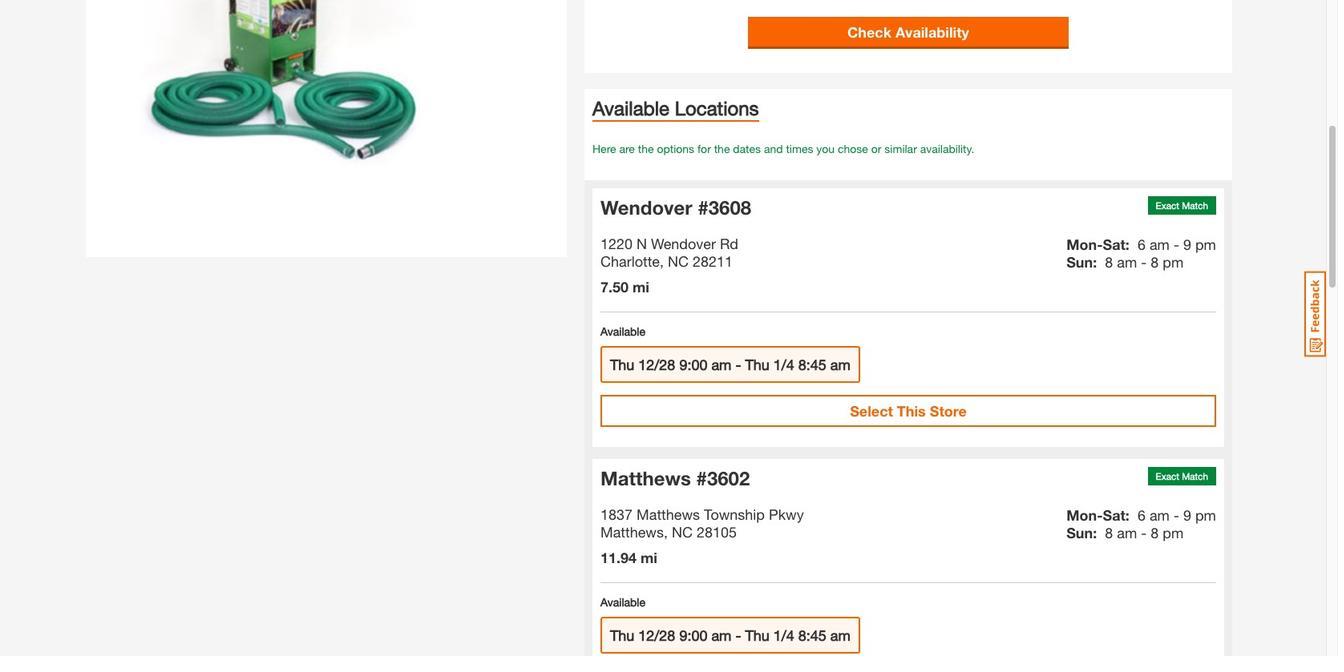 Task type: vqa. For each thing, say whether or not it's contained in the screenshot.
Flocked
no



Task type: locate. For each thing, give the bounding box(es) containing it.
available
[[593, 97, 669, 119], [601, 325, 645, 338], [601, 596, 645, 609]]

0 vertical spatial 12/28
[[638, 356, 675, 374]]

matthews element
[[593, 459, 1224, 657]]

,
[[660, 253, 664, 270], [664, 524, 668, 541]]

2 exact from the top
[[1156, 471, 1179, 482]]

2 vertical spatial available
[[601, 596, 645, 609]]

sun: inside wendover element
[[1067, 253, 1097, 271]]

9 inside wendover element
[[1183, 236, 1191, 253]]

this
[[897, 402, 926, 420]]

township
[[704, 506, 765, 524]]

1 vertical spatial match
[[1182, 471, 1208, 482]]

1 vertical spatial thu 12/28 9:00 am - thu 1/4 8:45 am
[[610, 627, 851, 645]]

wendover inside 1220 n wendover rd charlotte , nc 28211 7.50 mi
[[651, 235, 716, 253]]

1 vertical spatial mon-sat: 6 am - 9 pm sun: 8 am - 8 pm
[[1067, 507, 1216, 542]]

1 mon- from the top
[[1067, 236, 1103, 253]]

6 for wendover # 3608
[[1138, 236, 1146, 253]]

exact
[[1156, 200, 1179, 211], [1156, 471, 1179, 482]]

8:45
[[798, 356, 827, 374], [798, 627, 827, 645]]

1 6 from the top
[[1138, 236, 1146, 253]]

1220
[[601, 235, 633, 253]]

# for 3602
[[696, 467, 707, 490]]

1 vertical spatial wendover
[[651, 235, 716, 253]]

mi right 11.94
[[641, 549, 657, 567]]

0 vertical spatial 9
[[1183, 236, 1191, 253]]

11.94
[[601, 549, 637, 567]]

1 vertical spatial exact
[[1156, 471, 1179, 482]]

mon-sat: 6 am - 9 pm sun: 8 am - 8 pm inside wendover element
[[1067, 236, 1216, 271]]

nc for wendover
[[668, 253, 689, 270]]

2 exact match from the top
[[1156, 471, 1208, 482]]

9 for 3602
[[1183, 507, 1191, 524]]

mi right 7.50
[[633, 278, 649, 296]]

# inside the matthews element
[[696, 467, 707, 490]]

mon- inside the matthews element
[[1067, 507, 1103, 524]]

match inside the matthews element
[[1182, 471, 1208, 482]]

1837
[[601, 506, 633, 524]]

available down 11.94
[[601, 596, 645, 609]]

8
[[1105, 253, 1113, 271], [1151, 253, 1159, 271], [1105, 524, 1113, 542], [1151, 524, 1159, 542]]

0 vertical spatial wendover
[[601, 196, 692, 219]]

mon- inside wendover element
[[1067, 236, 1103, 253]]

3608
[[709, 196, 751, 219]]

8:45 inside wendover element
[[798, 356, 827, 374]]

1/4 inside the matthews element
[[774, 627, 794, 645]]

12/28 inside the matthews element
[[638, 627, 675, 645]]

mon-sat: 6 am - 9 pm sun: 8 am - 8 pm for matthews # 3602
[[1067, 507, 1216, 542]]

1 vertical spatial ,
[[664, 524, 668, 541]]

n
[[637, 235, 647, 253]]

, for wendover
[[660, 253, 664, 270]]

wendover
[[601, 196, 692, 219], [651, 235, 716, 253]]

0 vertical spatial 1/4
[[774, 356, 794, 374]]

0 vertical spatial #
[[698, 196, 709, 219]]

available locations
[[593, 97, 759, 119]]

thu 12/28 9:00 am - thu 1/4 8:45 am for 3608
[[610, 356, 851, 374]]

0 vertical spatial match
[[1182, 200, 1208, 211]]

and
[[764, 142, 783, 156]]

sun: for matthews # 3602
[[1067, 524, 1097, 542]]

2 9:00 from the top
[[679, 627, 708, 645]]

9:00 for wendover
[[679, 356, 708, 374]]

-
[[1174, 236, 1179, 253], [1141, 253, 1147, 271], [736, 356, 741, 374], [1174, 507, 1179, 524], [1141, 524, 1147, 542], [736, 627, 741, 645]]

1 exact from the top
[[1156, 200, 1179, 211]]

0 vertical spatial mon-sat: 6 am - 9 pm sun: 8 am - 8 pm
[[1067, 236, 1216, 271]]

2 1/4 from the top
[[774, 627, 794, 645]]

exact match for matthews # 3602
[[1156, 471, 1208, 482]]

nc inside 1837 matthews township pkwy matthews , nc 28105 11.94 mi
[[672, 524, 693, 541]]

1 9 from the top
[[1183, 236, 1191, 253]]

2 the from the left
[[714, 142, 730, 156]]

1/4 inside wendover element
[[774, 356, 794, 374]]

nc left 28211
[[668, 253, 689, 270]]

wendover element
[[593, 188, 1224, 447]]

1 vertical spatial 9
[[1183, 507, 1191, 524]]

#
[[698, 196, 709, 219], [696, 467, 707, 490]]

match inside wendover element
[[1182, 200, 1208, 211]]

2 12/28 from the top
[[638, 627, 675, 645]]

2 mon- from the top
[[1067, 507, 1103, 524]]

28211
[[693, 253, 733, 270]]

wendover up n
[[601, 196, 692, 219]]

matthews down matthews # 3602
[[637, 506, 700, 524]]

exact inside wendover element
[[1156, 200, 1179, 211]]

0 vertical spatial sun:
[[1067, 253, 1097, 271]]

matthews up 11.94
[[601, 524, 664, 541]]

available inside wendover element
[[601, 325, 645, 338]]

1 thu 12/28 9:00 am - thu 1/4 8:45 am from the top
[[610, 356, 851, 374]]

2 8:45 from the top
[[798, 627, 827, 645]]

2 thu 12/28 9:00 am - thu 1/4 8:45 am from the top
[[610, 627, 851, 645]]

9:00 inside the matthews element
[[679, 627, 708, 645]]

0 vertical spatial mon-
[[1067, 236, 1103, 253]]

1 8:45 from the top
[[798, 356, 827, 374]]

1 horizontal spatial the
[[714, 142, 730, 156]]

1 vertical spatial 8:45
[[798, 627, 827, 645]]

wendover down "wendover # 3608"
[[651, 235, 716, 253]]

, left '28105'
[[664, 524, 668, 541]]

1 1/4 from the top
[[774, 356, 794, 374]]

nc left '28105'
[[672, 524, 693, 541]]

2 match from the top
[[1182, 471, 1208, 482]]

mon- for 3602
[[1067, 507, 1103, 524]]

sat: inside wendover element
[[1103, 236, 1130, 253]]

1 vertical spatial mon-
[[1067, 507, 1103, 524]]

0 vertical spatial thu 12/28 9:00 am - thu 1/4 8:45 am
[[610, 356, 851, 374]]

mon-sat: 6 am - 9 pm sun: 8 am - 8 pm
[[1067, 236, 1216, 271], [1067, 507, 1216, 542]]

sun:
[[1067, 253, 1097, 271], [1067, 524, 1097, 542]]

, inside 1837 matthews township pkwy matthews , nc 28105 11.94 mi
[[664, 524, 668, 541]]

mi inside 1220 n wendover rd charlotte , nc 28211 7.50 mi
[[633, 278, 649, 296]]

mi inside 1837 matthews township pkwy matthews , nc 28105 11.94 mi
[[641, 549, 657, 567]]

exact inside the matthews element
[[1156, 471, 1179, 482]]

1 vertical spatial exact match
[[1156, 471, 1208, 482]]

, inside 1220 n wendover rd charlotte , nc 28211 7.50 mi
[[660, 253, 664, 270]]

1 sun: from the top
[[1067, 253, 1097, 271]]

# for 3608
[[698, 196, 709, 219]]

available up are
[[593, 97, 669, 119]]

0 vertical spatial sat:
[[1103, 236, 1130, 253]]

available for wendover
[[601, 325, 645, 338]]

am
[[1150, 236, 1170, 253], [1117, 253, 1137, 271], [711, 356, 732, 374], [831, 356, 851, 374], [1150, 507, 1170, 524], [1117, 524, 1137, 542], [711, 627, 732, 645], [831, 627, 851, 645]]

0 vertical spatial 6
[[1138, 236, 1146, 253]]

exact match
[[1156, 200, 1208, 211], [1156, 471, 1208, 482]]

nc
[[668, 253, 689, 270], [672, 524, 693, 541]]

1 9:00 from the top
[[679, 356, 708, 374]]

6 inside wendover element
[[1138, 236, 1146, 253]]

1 vertical spatial sun:
[[1067, 524, 1097, 542]]

9
[[1183, 236, 1191, 253], [1183, 507, 1191, 524]]

sat: inside the matthews element
[[1103, 507, 1130, 524]]

available inside the matthews element
[[601, 596, 645, 609]]

0 vertical spatial 8:45
[[798, 356, 827, 374]]

select
[[850, 402, 893, 420]]

the right are
[[638, 142, 654, 156]]

3602
[[707, 467, 750, 490]]

thu 12/28 9:00 am - thu 1/4 8:45 am inside the matthews element
[[610, 627, 851, 645]]

1 vertical spatial sat:
[[1103, 507, 1130, 524]]

thu
[[610, 356, 634, 374], [745, 356, 770, 374], [610, 627, 634, 645], [745, 627, 770, 645]]

1 vertical spatial #
[[696, 467, 707, 490]]

sun: inside the matthews element
[[1067, 524, 1097, 542]]

options
[[657, 142, 694, 156]]

the right for
[[714, 142, 730, 156]]

2 9 from the top
[[1183, 507, 1191, 524]]

mon-
[[1067, 236, 1103, 253], [1067, 507, 1103, 524]]

, right n
[[660, 253, 664, 270]]

0 horizontal spatial the
[[638, 142, 654, 156]]

available down 7.50
[[601, 325, 645, 338]]

2 sun: from the top
[[1067, 524, 1097, 542]]

1 vertical spatial nc
[[672, 524, 693, 541]]

select this store
[[850, 402, 967, 420]]

1 vertical spatial 12/28
[[638, 627, 675, 645]]

0 vertical spatial mi
[[633, 278, 649, 296]]

1 sat: from the top
[[1103, 236, 1130, 253]]

pm
[[1195, 236, 1216, 253], [1163, 253, 1184, 271], [1195, 507, 1216, 524], [1163, 524, 1184, 542]]

0 vertical spatial ,
[[660, 253, 664, 270]]

1 exact match from the top
[[1156, 200, 1208, 211]]

9 inside the matthews element
[[1183, 507, 1191, 524]]

thu 12/28 9:00 am - thu 1/4 8:45 am inside wendover element
[[610, 356, 851, 374]]

availability.
[[920, 142, 974, 156]]

the
[[638, 142, 654, 156], [714, 142, 730, 156]]

12/28
[[638, 356, 675, 374], [638, 627, 675, 645]]

2 sat: from the top
[[1103, 507, 1130, 524]]

exact match inside the matthews element
[[1156, 471, 1208, 482]]

9:00
[[679, 356, 708, 374], [679, 627, 708, 645]]

1 12/28 from the top
[[638, 356, 675, 374]]

9:00 inside wendover element
[[679, 356, 708, 374]]

pkwy
[[769, 506, 804, 524]]

6
[[1138, 236, 1146, 253], [1138, 507, 1146, 524]]

1 vertical spatial available
[[601, 325, 645, 338]]

1 vertical spatial mi
[[641, 549, 657, 567]]

sat:
[[1103, 236, 1130, 253], [1103, 507, 1130, 524]]

12/28 inside wendover element
[[638, 356, 675, 374]]

sun: for wendover # 3608
[[1067, 253, 1097, 271]]

2 6 from the top
[[1138, 507, 1146, 524]]

matthews up the 1837
[[601, 467, 691, 490]]

# inside wendover element
[[698, 196, 709, 219]]

matthews # 3602
[[601, 467, 750, 490]]

1 vertical spatial 9:00
[[679, 627, 708, 645]]

0 vertical spatial exact
[[1156, 200, 1179, 211]]

, for matthews
[[664, 524, 668, 541]]

thu 12/28 9:00 am - thu 1/4 8:45 am for 3602
[[610, 627, 851, 645]]

2 mon-sat: 6 am - 9 pm sun: 8 am - 8 pm from the top
[[1067, 507, 1216, 542]]

available for matthews
[[601, 596, 645, 609]]

times
[[786, 142, 813, 156]]

mon-sat: 6 am - 9 pm sun: 8 am - 8 pm inside the matthews element
[[1067, 507, 1216, 542]]

1 match from the top
[[1182, 200, 1208, 211]]

0 vertical spatial 9:00
[[679, 356, 708, 374]]

rd
[[720, 235, 738, 253]]

1 mon-sat: 6 am - 9 pm sun: 8 am - 8 pm from the top
[[1067, 236, 1216, 271]]

1/4
[[774, 356, 794, 374], [774, 627, 794, 645]]

1/4 for 3608
[[774, 356, 794, 374]]

match
[[1182, 200, 1208, 211], [1182, 471, 1208, 482]]

select this store button
[[601, 395, 1216, 427]]

exact match inside wendover element
[[1156, 200, 1208, 211]]

0 vertical spatial exact match
[[1156, 200, 1208, 211]]

12/28 for wendover
[[638, 356, 675, 374]]

1/4 for 3602
[[774, 627, 794, 645]]

1 vertical spatial 1/4
[[774, 627, 794, 645]]

# up 28211
[[698, 196, 709, 219]]

8:45 inside the matthews element
[[798, 627, 827, 645]]

mi
[[633, 278, 649, 296], [641, 549, 657, 567]]

8:45 for 3608
[[798, 356, 827, 374]]

thu 12/28 9:00 am - thu 1/4 8:45 am
[[610, 356, 851, 374], [610, 627, 851, 645]]

matthews
[[601, 467, 691, 490], [637, 506, 700, 524], [601, 524, 664, 541]]

0 vertical spatial nc
[[668, 253, 689, 270]]

6 inside the matthews element
[[1138, 507, 1146, 524]]

7.50
[[601, 278, 629, 296]]

store
[[930, 402, 967, 420]]

# up township
[[696, 467, 707, 490]]

1 vertical spatial 6
[[1138, 507, 1146, 524]]

nc inside 1220 n wendover rd charlotte , nc 28211 7.50 mi
[[668, 253, 689, 270]]



Task type: describe. For each thing, give the bounding box(es) containing it.
mon- for 3608
[[1067, 236, 1103, 253]]

availability
[[896, 23, 969, 40]]

exact for 3602
[[1156, 471, 1179, 482]]

nc for matthews
[[672, 524, 693, 541]]

8:45 for 3602
[[798, 627, 827, 645]]

charlotte
[[601, 253, 660, 270]]

wendover # 3608
[[601, 196, 751, 219]]

1 the from the left
[[638, 142, 654, 156]]

cellulose insulation blower rental image
[[94, 0, 466, 250]]

exact for 3608
[[1156, 200, 1179, 211]]

chose
[[838, 142, 868, 156]]

1220 n wendover rd charlotte , nc 28211 7.50 mi
[[601, 235, 738, 296]]

9:00 for matthews
[[679, 627, 708, 645]]

exact match for wendover # 3608
[[1156, 200, 1208, 211]]

match for 3602
[[1182, 471, 1208, 482]]

mi for matthews
[[641, 549, 657, 567]]

here are the options for the dates and times you chose or similar availability.
[[593, 142, 974, 156]]

here
[[593, 142, 616, 156]]

6 for matthews # 3602
[[1138, 507, 1146, 524]]

mon-sat: 6 am - 9 pm sun: 8 am - 8 pm for wendover # 3608
[[1067, 236, 1216, 271]]

feedback link image
[[1304, 271, 1326, 358]]

locations
[[675, 97, 759, 119]]

0 vertical spatial available
[[593, 97, 669, 119]]

for
[[698, 142, 711, 156]]

dates
[[733, 142, 761, 156]]

1837 matthews township pkwy matthews , nc 28105 11.94 mi
[[601, 506, 804, 567]]

check availability
[[847, 23, 969, 40]]

28105
[[697, 524, 737, 541]]

mi for wendover
[[633, 278, 649, 296]]

sat: for 3602
[[1103, 507, 1130, 524]]

check
[[847, 23, 892, 40]]

or
[[871, 142, 882, 156]]

12/28 for matthews
[[638, 627, 675, 645]]

9 for 3608
[[1183, 236, 1191, 253]]

sat: for 3608
[[1103, 236, 1130, 253]]

similar
[[885, 142, 917, 156]]

are
[[619, 142, 635, 156]]

you
[[816, 142, 835, 156]]

check availability button
[[748, 17, 1069, 47]]

match for 3608
[[1182, 200, 1208, 211]]



